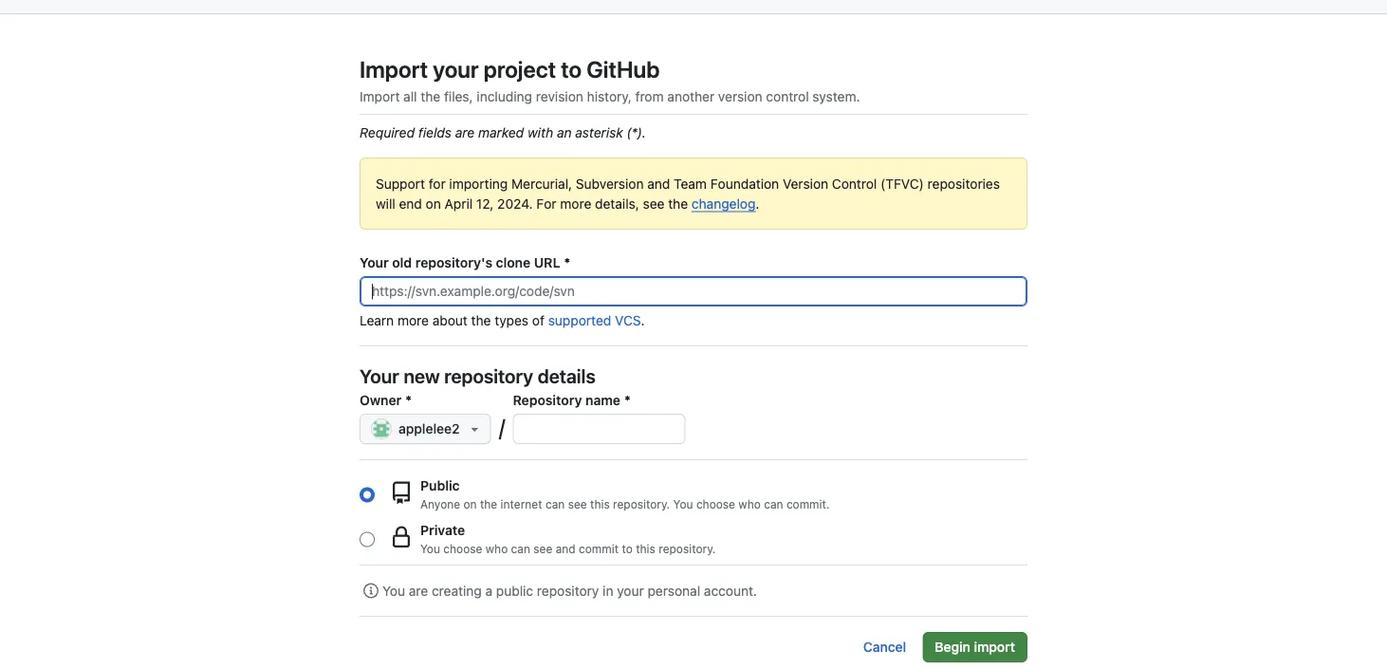 Task type: locate. For each thing, give the bounding box(es) containing it.
will
[[376, 196, 396, 211]]

in
[[603, 583, 614, 598]]

0 horizontal spatial see
[[534, 542, 553, 555]]

0 horizontal spatial on
[[426, 196, 441, 211]]

0 vertical spatial import
[[360, 56, 428, 83]]

your left 'old'
[[360, 254, 389, 270]]

choose inside private you choose who can see and commit to this repository.
[[444, 542, 483, 555]]

2 your from the top
[[360, 364, 399, 387]]

another
[[668, 88, 715, 104]]

0 vertical spatial see
[[643, 196, 665, 211]]

choose
[[696, 497, 735, 511], [444, 542, 483, 555]]

1 vertical spatial your
[[360, 364, 399, 387]]

0 vertical spatial to
[[561, 56, 582, 83]]

personal
[[648, 583, 701, 598]]

are right "fields"
[[455, 124, 475, 140]]

1 horizontal spatial this
[[636, 542, 656, 555]]

1 vertical spatial repository.
[[659, 542, 716, 555]]

1 horizontal spatial on
[[464, 497, 477, 511]]

more right learn
[[398, 312, 429, 328]]

clone
[[496, 254, 531, 270]]

this up commit
[[590, 497, 610, 511]]

see inside private you choose who can see and commit to this repository.
[[534, 542, 553, 555]]

repository. inside private you choose who can see and commit to this repository.
[[659, 542, 716, 555]]

about
[[433, 312, 468, 328]]

0 horizontal spatial your
[[433, 56, 479, 83]]

you up personal
[[673, 497, 693, 511]]

changelog .
[[692, 196, 760, 211]]

.
[[756, 196, 760, 211], [641, 312, 645, 328]]

for
[[537, 196, 557, 211]]

details
[[538, 364, 596, 387]]

cancel
[[863, 639, 907, 655]]

project
[[484, 56, 556, 83]]

begin import
[[935, 639, 1016, 655]]

your
[[433, 56, 479, 83], [617, 583, 644, 598]]

* down 'new'
[[406, 392, 412, 408]]

Repository text field
[[514, 415, 685, 443]]

and left team
[[648, 176, 670, 191]]

2 vertical spatial see
[[534, 542, 553, 555]]

*
[[564, 254, 571, 270], [406, 392, 412, 408], [625, 392, 631, 408]]

0 vertical spatial repository.
[[613, 497, 670, 511]]

0 horizontal spatial are
[[409, 583, 428, 598]]

repository up /
[[444, 364, 533, 387]]

and
[[648, 176, 670, 191], [556, 542, 576, 555]]

of
[[532, 312, 545, 328]]

can
[[546, 497, 565, 511], [764, 497, 783, 511], [511, 542, 530, 555]]

see right details,
[[643, 196, 665, 211]]

the left types at the left top
[[471, 312, 491, 328]]

2 horizontal spatial you
[[673, 497, 693, 511]]

required
[[360, 124, 415, 140]]

types
[[495, 312, 529, 328]]

1 vertical spatial you
[[420, 542, 440, 555]]

1 vertical spatial import
[[360, 88, 400, 104]]

0 vertical spatial choose
[[696, 497, 735, 511]]

choose down private
[[444, 542, 483, 555]]

1 horizontal spatial repository
[[537, 583, 599, 598]]

sc 9kayk9 0 image
[[363, 583, 379, 598]]

on down for
[[426, 196, 441, 211]]

begin
[[935, 639, 971, 655]]

and left commit
[[556, 542, 576, 555]]

1 vertical spatial who
[[486, 542, 508, 555]]

1 vertical spatial more
[[398, 312, 429, 328]]

import up all
[[360, 56, 428, 83]]

your for your old repository's clone url *
[[360, 254, 389, 270]]

1 vertical spatial to
[[622, 542, 633, 555]]

mercurial,
[[512, 176, 572, 191]]

owner *
[[360, 392, 412, 408]]

to
[[561, 56, 582, 83], [622, 542, 633, 555]]

more
[[560, 196, 592, 211], [398, 312, 429, 328]]

Private radio
[[360, 532, 375, 547]]

see
[[643, 196, 665, 211], [568, 497, 587, 511], [534, 542, 553, 555]]

0 horizontal spatial to
[[561, 56, 582, 83]]

can right internet
[[546, 497, 565, 511]]

are left creating at the bottom of page
[[409, 583, 428, 598]]

foundation
[[711, 176, 779, 191]]

0 vertical spatial your
[[433, 56, 479, 83]]

0 vertical spatial more
[[560, 196, 592, 211]]

old
[[392, 254, 412, 270]]

this right commit
[[636, 542, 656, 555]]

on inside support for importing mercurial, subversion and team foundation version control (tfvc) repositories will end on april 12, 2024. for more details, see the
[[426, 196, 441, 211]]

you down private
[[420, 542, 440, 555]]

0 horizontal spatial and
[[556, 542, 576, 555]]

1 horizontal spatial you
[[420, 542, 440, 555]]

who
[[739, 497, 761, 511], [486, 542, 508, 555]]

1 horizontal spatial more
[[560, 196, 592, 211]]

0 horizontal spatial more
[[398, 312, 429, 328]]

see down internet
[[534, 542, 553, 555]]

0 vertical spatial and
[[648, 176, 670, 191]]

repository.
[[613, 497, 670, 511], [659, 542, 716, 555]]

1 vertical spatial choose
[[444, 542, 483, 555]]

1 horizontal spatial your
[[617, 583, 644, 598]]

name
[[586, 392, 621, 408]]

the
[[421, 88, 441, 104], [668, 196, 688, 211], [471, 312, 491, 328], [480, 497, 498, 511]]

can up public
[[511, 542, 530, 555]]

your inside import your project to github import all the files, including revision history, from another version control system.
[[433, 56, 479, 83]]

1 vertical spatial .
[[641, 312, 645, 328]]

1 horizontal spatial are
[[455, 124, 475, 140]]

importing
[[449, 176, 508, 191]]

files,
[[444, 88, 473, 104]]

1 horizontal spatial to
[[622, 542, 633, 555]]

for
[[429, 176, 446, 191]]

you
[[673, 497, 693, 511], [420, 542, 440, 555], [382, 583, 405, 598]]

all
[[404, 88, 417, 104]]

who up a
[[486, 542, 508, 555]]

0 horizontal spatial you
[[382, 583, 405, 598]]

can left commit.
[[764, 497, 783, 511]]

1 horizontal spatial and
[[648, 176, 670, 191]]

repository's
[[415, 254, 493, 270]]

your up "files,"
[[433, 56, 479, 83]]

who inside private you choose who can see and commit to this repository.
[[486, 542, 508, 555]]

changelog link
[[692, 196, 756, 211]]

1 your from the top
[[360, 254, 389, 270]]

to up revision
[[561, 56, 582, 83]]

repository. up commit
[[613, 497, 670, 511]]

creating
[[432, 583, 482, 598]]

0 horizontal spatial can
[[511, 542, 530, 555]]

0 horizontal spatial choose
[[444, 542, 483, 555]]

owner
[[360, 392, 402, 408]]

2 horizontal spatial see
[[643, 196, 665, 211]]

0 horizontal spatial .
[[641, 312, 645, 328]]

this inside private you choose who can see and commit to this repository.
[[636, 542, 656, 555]]

1 vertical spatial this
[[636, 542, 656, 555]]

you inside private you choose who can see and commit to this repository.
[[420, 542, 440, 555]]

and inside support for importing mercurial, subversion and team foundation version control (tfvc) repositories will end on april 12, 2024. for more details, see the
[[648, 176, 670, 191]]

. down foundation
[[756, 196, 760, 211]]

see up private you choose who can see and commit to this repository.
[[568, 497, 587, 511]]

1 horizontal spatial who
[[739, 497, 761, 511]]

are
[[455, 124, 475, 140], [409, 583, 428, 598]]

your up owner
[[360, 364, 399, 387]]

your
[[360, 254, 389, 270], [360, 364, 399, 387]]

1 horizontal spatial see
[[568, 497, 587, 511]]

0 vertical spatial on
[[426, 196, 441, 211]]

repository
[[444, 364, 533, 387], [537, 583, 599, 598]]

the down team
[[668, 196, 688, 211]]

more right for
[[560, 196, 592, 211]]

the right all
[[421, 88, 441, 104]]

april
[[445, 196, 473, 211]]

1 vertical spatial repository
[[537, 583, 599, 598]]

import
[[360, 56, 428, 83], [360, 88, 400, 104]]

version
[[783, 176, 829, 191]]

0 vertical spatial who
[[739, 497, 761, 511]]

* right "name"
[[625, 392, 631, 408]]

import your project to github import all the files, including revision history, from another version control system.
[[360, 56, 860, 104]]

you right sc 9kayk9 0 icon
[[382, 583, 405, 598]]

2 horizontal spatial *
[[625, 392, 631, 408]]

changelog
[[692, 196, 756, 211]]

0 vertical spatial your
[[360, 254, 389, 270]]

see inside public anyone on the internet can see this repository. you choose who can commit.
[[568, 497, 587, 511]]

applelee2
[[399, 421, 460, 437]]

on
[[426, 196, 441, 211], [464, 497, 477, 511]]

this
[[590, 497, 610, 511], [636, 542, 656, 555]]

choose inside public anyone on the internet can see this repository. you choose who can commit.
[[696, 497, 735, 511]]

repository left in
[[537, 583, 599, 598]]

0 vertical spatial .
[[756, 196, 760, 211]]

1 vertical spatial and
[[556, 542, 576, 555]]

support for importing mercurial, subversion and team foundation version control (tfvc) repositories will end on april 12, 2024. for more details, see the
[[376, 176, 1000, 211]]

asterisk
[[575, 124, 623, 140]]

import left all
[[360, 88, 400, 104]]

team
[[674, 176, 707, 191]]

your old repository's clone url *
[[360, 254, 571, 270]]

* right url
[[564, 254, 571, 270]]

1 horizontal spatial choose
[[696, 497, 735, 511]]

. down your old repository's clone url text box
[[641, 312, 645, 328]]

(*).
[[627, 124, 646, 140]]

to right commit
[[622, 542, 633, 555]]

new
[[404, 364, 440, 387]]

support
[[376, 176, 425, 191]]

0 vertical spatial are
[[455, 124, 475, 140]]

0 horizontal spatial who
[[486, 542, 508, 555]]

0 vertical spatial this
[[590, 497, 610, 511]]

including
[[477, 88, 532, 104]]

Your old repository's clone URL text field
[[361, 277, 1027, 306]]

repository. up personal
[[659, 542, 716, 555]]

1 vertical spatial see
[[568, 497, 587, 511]]

0 horizontal spatial this
[[590, 497, 610, 511]]

0 horizontal spatial repository
[[444, 364, 533, 387]]

0 vertical spatial you
[[673, 497, 693, 511]]

who left commit.
[[739, 497, 761, 511]]

choose up account.
[[696, 497, 735, 511]]

repository name *
[[513, 392, 631, 408]]

1 vertical spatial on
[[464, 497, 477, 511]]

your right in
[[617, 583, 644, 598]]

your for your new repository details
[[360, 364, 399, 387]]

private you choose who can see and commit to this repository.
[[420, 522, 716, 555]]

marked
[[478, 124, 524, 140]]

can inside private you choose who can see and commit to this repository.
[[511, 542, 530, 555]]

on right anyone
[[464, 497, 477, 511]]

the left internet
[[480, 497, 498, 511]]

public
[[420, 477, 460, 493]]



Task type: describe. For each thing, give the bounding box(es) containing it.
control
[[832, 176, 877, 191]]

anyone
[[420, 497, 460, 511]]

and inside private you choose who can see and commit to this repository.
[[556, 542, 576, 555]]

the inside support for importing mercurial, subversion and team foundation version control (tfvc) repositories will end on april 12, 2024. for more details, see the
[[668, 196, 688, 211]]

repository
[[513, 392, 582, 408]]

more inside support for importing mercurial, subversion and team foundation version control (tfvc) repositories will end on april 12, 2024. for more details, see the
[[560, 196, 592, 211]]

account.
[[704, 583, 757, 598]]

applelee2 button
[[360, 414, 491, 444]]

learn
[[360, 312, 394, 328]]

with
[[528, 124, 553, 140]]

url
[[534, 254, 560, 270]]

to inside private you choose who can see and commit to this repository.
[[622, 542, 633, 555]]

1 vertical spatial your
[[617, 583, 644, 598]]

1 import from the top
[[360, 56, 428, 83]]

the inside import your project to github import all the files, including revision history, from another version control system.
[[421, 88, 441, 104]]

details,
[[595, 196, 639, 211]]

learn more about the types of supported vcs .
[[360, 312, 645, 328]]

an
[[557, 124, 572, 140]]

12,
[[476, 196, 494, 211]]

(tfvc)
[[881, 176, 924, 191]]

you are creating a public repository in your personal account.
[[382, 583, 757, 598]]

commit
[[579, 542, 619, 555]]

end
[[399, 196, 422, 211]]

1 horizontal spatial *
[[564, 254, 571, 270]]

your new repository details
[[360, 364, 596, 387]]

public
[[496, 583, 533, 598]]

2024.
[[497, 196, 533, 211]]

2 horizontal spatial can
[[764, 497, 783, 511]]

revision
[[536, 88, 584, 104]]

2 import from the top
[[360, 88, 400, 104]]

who inside public anyone on the internet can see this repository. you choose who can commit.
[[739, 497, 761, 511]]

2 vertical spatial you
[[382, 583, 405, 598]]

you inside public anyone on the internet can see this repository. you choose who can commit.
[[673, 497, 693, 511]]

on inside public anyone on the internet can see this repository. you choose who can commit.
[[464, 497, 477, 511]]

repository. inside public anyone on the internet can see this repository. you choose who can commit.
[[613, 497, 670, 511]]

/
[[499, 414, 505, 440]]

required fields are marked with an asterisk (*).
[[360, 124, 646, 140]]

0 vertical spatial repository
[[444, 364, 533, 387]]

github
[[587, 56, 660, 83]]

begin import button
[[923, 632, 1028, 662]]

repositories
[[928, 176, 1000, 191]]

subversion
[[576, 176, 644, 191]]

fields
[[418, 124, 452, 140]]

internet
[[501, 497, 542, 511]]

to inside import your project to github import all the files, including revision history, from another version control system.
[[561, 56, 582, 83]]

supported
[[548, 312, 611, 328]]

Public radio
[[360, 487, 375, 503]]

vcs
[[615, 312, 641, 328]]

version
[[718, 88, 763, 104]]

triangle down image
[[468, 421, 483, 437]]

this inside public anyone on the internet can see this repository. you choose who can commit.
[[590, 497, 610, 511]]

repo image
[[390, 481, 413, 504]]

a
[[485, 583, 493, 598]]

0 horizontal spatial *
[[406, 392, 412, 408]]

supported vcs link
[[548, 312, 641, 328]]

system.
[[813, 88, 860, 104]]

1 horizontal spatial can
[[546, 497, 565, 511]]

import
[[974, 639, 1016, 655]]

see inside support for importing mercurial, subversion and team foundation version control (tfvc) repositories will end on april 12, 2024. for more details, see the
[[643, 196, 665, 211]]

commit.
[[787, 497, 830, 511]]

history,
[[587, 88, 632, 104]]

from
[[635, 88, 664, 104]]

control
[[766, 88, 809, 104]]

public anyone on the internet can see this repository. you choose who can commit.
[[420, 477, 830, 511]]

1 horizontal spatial .
[[756, 196, 760, 211]]

private
[[420, 522, 465, 538]]

1 vertical spatial are
[[409, 583, 428, 598]]

lock image
[[390, 526, 413, 549]]

the inside public anyone on the internet can see this repository. you choose who can commit.
[[480, 497, 498, 511]]

cancel button
[[851, 632, 919, 662]]



Task type: vqa. For each thing, say whether or not it's contained in the screenshot.
top are
yes



